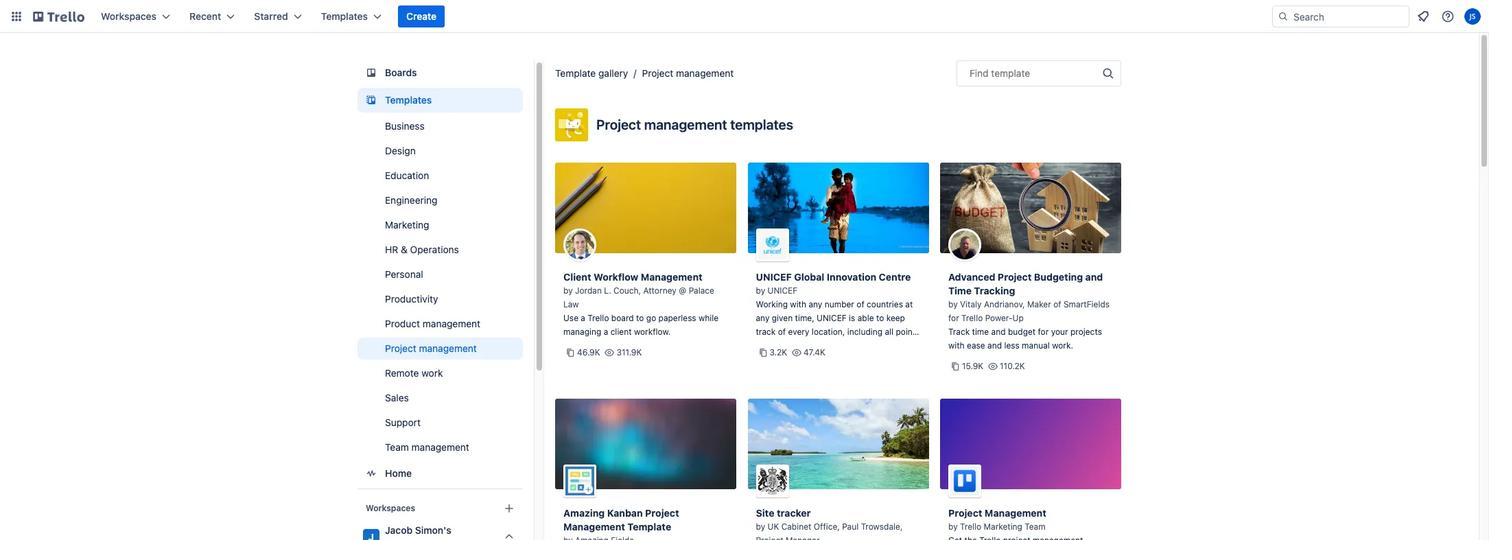 Task type: describe. For each thing, give the bounding box(es) containing it.
templates button
[[313, 5, 390, 27]]

remote
[[385, 367, 419, 379]]

project management icon image
[[555, 108, 588, 141]]

management for product management link
[[423, 318, 480, 329]]

education link
[[358, 165, 523, 187]]

jacob simon's workspace
[[385, 524, 451, 540]]

marketing inside project management by trello marketing team
[[984, 522, 1022, 532]]

primary element
[[0, 0, 1489, 33]]

trello inside advanced project budgeting and time tracking by vitaly andrianov, maker of smartfields for trello power-up track time and budget for your projects with ease and less manual work.
[[962, 313, 983, 323]]

hr & operations
[[385, 244, 459, 255]]

unicef global innovation centre by unicef working with any number of countries at any given time, unicef is able to keep track of every location, including all points of contact and every important document, on dedicated trello boards.
[[756, 271, 920, 364]]

management inside project management by trello marketing team
[[985, 507, 1046, 519]]

personal link
[[358, 264, 523, 285]]

cabinet
[[781, 522, 811, 532]]

management for the bottommost project management link
[[419, 342, 477, 354]]

0 vertical spatial team
[[385, 441, 409, 453]]

smartfields
[[1064, 299, 1110, 309]]

hr & operations link
[[358, 239, 523, 261]]

sales
[[385, 392, 409, 404]]

work
[[422, 367, 443, 379]]

boards.
[[833, 354, 862, 364]]

and left less
[[988, 340, 1002, 351]]

jacob
[[385, 524, 413, 536]]

personal
[[385, 268, 423, 280]]

1 horizontal spatial a
[[604, 327, 608, 337]]

find
[[970, 67, 989, 79]]

use
[[563, 313, 578, 323]]

at
[[905, 299, 913, 309]]

keep
[[886, 313, 905, 323]]

productivity link
[[358, 288, 523, 310]]

countries
[[867, 299, 903, 309]]

gallery
[[598, 67, 628, 79]]

number
[[825, 299, 854, 309]]

project inside site tracker by uk cabinet office, paul trowsdale, project manager
[[756, 535, 783, 540]]

project inside advanced project budgeting and time tracking by vitaly andrianov, maker of smartfields for trello power-up track time and budget for your projects with ease and less manual work.
[[998, 271, 1032, 283]]

recent button
[[181, 5, 243, 27]]

0 vertical spatial a
[[581, 313, 585, 323]]

budgeting
[[1034, 271, 1083, 283]]

product management link
[[358, 313, 523, 335]]

given
[[772, 313, 793, 323]]

110.2k
[[1000, 361, 1025, 371]]

while
[[699, 313, 719, 323]]

0 vertical spatial template
[[555, 67, 596, 79]]

work.
[[1052, 340, 1073, 351]]

management inside "client workflow management by jordan l. couch, attorney @ palace law use a trello board to go paperless while managing a client workflow."
[[641, 271, 703, 283]]

time
[[972, 327, 989, 337]]

board image
[[363, 65, 379, 81]]

law
[[563, 299, 579, 309]]

0 vertical spatial project management
[[642, 67, 734, 79]]

support link
[[358, 412, 523, 434]]

vitaly andrianov, maker of smartfields for trello power-up image
[[948, 229, 981, 261]]

with inside unicef global innovation centre by unicef working with any number of countries at any given time, unicef is able to keep track of every location, including all points of contact and every important document, on dedicated trello boards.
[[790, 299, 806, 309]]

starred
[[254, 10, 288, 22]]

project right project management icon
[[596, 117, 641, 132]]

of up on
[[756, 340, 764, 351]]

tracker
[[777, 507, 811, 519]]

product management
[[385, 318, 480, 329]]

up
[[1013, 313, 1024, 323]]

client workflow management by jordan l. couch, attorney @ palace law use a trello board to go paperless while managing a client workflow.
[[563, 271, 719, 337]]

1 vertical spatial project management link
[[358, 338, 523, 360]]

&
[[401, 244, 408, 255]]

including
[[847, 327, 883, 337]]

jacob simon (jacobsimon16) image
[[1464, 8, 1481, 25]]

amazing
[[563, 507, 605, 519]]

team management
[[385, 441, 469, 453]]

template
[[991, 67, 1030, 79]]

1 horizontal spatial for
[[1038, 327, 1049, 337]]

managing
[[563, 327, 601, 337]]

jacob simon's workspace link
[[358, 519, 523, 540]]

with inside advanced project budgeting and time tracking by vitaly andrianov, maker of smartfields for trello power-up track time and budget for your projects with ease and less manual work.
[[948, 340, 965, 351]]

project right gallery at the left top of page
[[642, 67, 673, 79]]

boards link
[[358, 60, 523, 85]]

track
[[756, 327, 776, 337]]

team inside project management by trello marketing team
[[1025, 522, 1046, 532]]

template gallery link
[[555, 67, 628, 79]]

Search field
[[1289, 6, 1409, 27]]

maker
[[1027, 299, 1051, 309]]

project management by trello marketing team
[[948, 507, 1046, 532]]

simon's
[[415, 524, 451, 536]]

workspaces button
[[93, 5, 178, 27]]

amazing kanban project management template
[[563, 507, 679, 533]]

project inside amazing kanban project management template
[[645, 507, 679, 519]]

create
[[406, 10, 437, 22]]

home image
[[363, 465, 379, 482]]

0 vertical spatial unicef
[[756, 271, 792, 283]]

management for 'team management' link
[[411, 441, 469, 453]]

advanced project budgeting and time tracking by vitaly andrianov, maker of smartfields for trello power-up track time and budget for your projects with ease and less manual work.
[[948, 271, 1110, 351]]

engineering link
[[358, 189, 523, 211]]

0 vertical spatial marketing
[[385, 219, 429, 231]]

1 vertical spatial project management
[[385, 342, 477, 354]]

design
[[385, 145, 416, 156]]

contact
[[766, 340, 796, 351]]

location,
[[812, 327, 845, 337]]

trello inside "client workflow management by jordan l. couch, attorney @ palace law use a trello board to go paperless while managing a client workflow."
[[588, 313, 609, 323]]

business
[[385, 120, 425, 132]]

recent
[[189, 10, 221, 22]]

0 horizontal spatial any
[[756, 313, 770, 323]]

innovation
[[827, 271, 876, 283]]

manual
[[1022, 340, 1050, 351]]

advanced
[[948, 271, 995, 283]]

create button
[[398, 5, 445, 27]]

templates link
[[358, 88, 523, 113]]

Find template field
[[957, 60, 1121, 86]]

boards
[[385, 67, 417, 78]]

productivity
[[385, 293, 438, 305]]

311.9k
[[617, 347, 642, 358]]

home link
[[358, 461, 523, 486]]

trello inside project management by trello marketing team
[[960, 522, 981, 532]]

sales link
[[358, 387, 523, 409]]

create a workspace image
[[501, 500, 517, 517]]

office,
[[814, 522, 840, 532]]

0 vertical spatial for
[[948, 313, 959, 323]]

by inside unicef global innovation centre by unicef working with any number of countries at any given time, unicef is able to keep track of every location, including all points of contact and every important document, on dedicated trello boards.
[[756, 285, 765, 296]]



Task type: vqa. For each thing, say whether or not it's contained in the screenshot.
the rightmost Confluence
no



Task type: locate. For each thing, give the bounding box(es) containing it.
by left uk
[[756, 522, 765, 532]]

and
[[1085, 271, 1103, 283], [991, 327, 1006, 337], [798, 340, 812, 351], [988, 340, 1002, 351]]

business link
[[358, 115, 523, 137]]

workflow.
[[634, 327, 671, 337]]

project up tracking
[[998, 271, 1032, 283]]

2 vertical spatial unicef
[[817, 313, 847, 323]]

vitaly
[[960, 299, 982, 309]]

a left client
[[604, 327, 608, 337]]

track
[[948, 327, 970, 337]]

project management link up project management templates
[[642, 67, 734, 79]]

l.
[[604, 285, 611, 296]]

workspaces inside dropdown button
[[101, 10, 156, 22]]

of right maker
[[1053, 299, 1061, 309]]

template board image
[[363, 92, 379, 108]]

0 vertical spatial workspaces
[[101, 10, 156, 22]]

every
[[788, 327, 809, 337], [815, 340, 836, 351]]

design link
[[358, 140, 523, 162]]

0 vertical spatial management
[[641, 271, 703, 283]]

for up manual
[[1038, 327, 1049, 337]]

team management link
[[358, 436, 523, 458]]

site tracker by uk cabinet office, paul trowsdale, project manager
[[756, 507, 903, 540]]

open information menu image
[[1441, 10, 1455, 23]]

manager
[[786, 535, 820, 540]]

projects
[[1071, 327, 1102, 337]]

0 horizontal spatial management
[[563, 521, 625, 533]]

to right able
[[876, 313, 884, 323]]

engineering
[[385, 194, 437, 206]]

1 vertical spatial workspaces
[[366, 503, 415, 513]]

1 horizontal spatial project management
[[642, 67, 734, 79]]

by inside "client workflow management by jordan l. couch, attorney @ palace law use a trello board to go paperless while managing a client workflow."
[[563, 285, 573, 296]]

trello left boards.
[[809, 354, 830, 364]]

templates up board image
[[321, 10, 368, 22]]

any up time,
[[809, 299, 822, 309]]

templates inside the templates link
[[385, 94, 432, 106]]

management
[[641, 271, 703, 283], [985, 507, 1046, 519], [563, 521, 625, 533]]

hr
[[385, 244, 398, 255]]

project management up project management templates
[[642, 67, 734, 79]]

1 vertical spatial marketing
[[984, 522, 1022, 532]]

1 vertical spatial template
[[628, 521, 671, 533]]

1 vertical spatial for
[[1038, 327, 1049, 337]]

starred button
[[246, 5, 310, 27]]

every down time,
[[788, 327, 809, 337]]

attorney
[[643, 285, 677, 296]]

client
[[563, 271, 591, 283]]

by up law
[[563, 285, 573, 296]]

tracking
[[974, 285, 1015, 296]]

2 to from the left
[[876, 313, 884, 323]]

jordan l. couch, attorney @ palace law image
[[563, 229, 596, 261]]

1 horizontal spatial workspaces
[[366, 503, 415, 513]]

templates
[[321, 10, 368, 22], [385, 94, 432, 106]]

1 vertical spatial a
[[604, 327, 608, 337]]

project right kanban on the left of the page
[[645, 507, 679, 519]]

0 horizontal spatial team
[[385, 441, 409, 453]]

0 horizontal spatial project management
[[385, 342, 477, 354]]

and down power- at the bottom right of page
[[991, 327, 1006, 337]]

template gallery
[[555, 67, 628, 79]]

with down track
[[948, 340, 965, 351]]

trello down the trello marketing team icon
[[960, 522, 981, 532]]

1 vertical spatial unicef
[[768, 285, 797, 296]]

by inside site tracker by uk cabinet office, paul trowsdale, project manager
[[756, 522, 765, 532]]

by down time in the right of the page
[[948, 299, 958, 309]]

3.2k
[[770, 347, 787, 358]]

0 horizontal spatial template
[[555, 67, 596, 79]]

0 vertical spatial with
[[790, 299, 806, 309]]

couch,
[[614, 285, 641, 296]]

back to home image
[[33, 5, 84, 27]]

and up dedicated
[[798, 340, 812, 351]]

any up the track
[[756, 313, 770, 323]]

1 vertical spatial team
[[1025, 522, 1046, 532]]

any
[[809, 299, 822, 309], [756, 313, 770, 323]]

by down the trello marketing team icon
[[948, 522, 958, 532]]

0 horizontal spatial workspaces
[[101, 10, 156, 22]]

1 horizontal spatial to
[[876, 313, 884, 323]]

1 vertical spatial with
[[948, 340, 965, 351]]

paul
[[842, 522, 859, 532]]

of inside advanced project budgeting and time tracking by vitaly andrianov, maker of smartfields for trello power-up track time and budget for your projects with ease and less manual work.
[[1053, 299, 1061, 309]]

a
[[581, 313, 585, 323], [604, 327, 608, 337]]

remote work
[[385, 367, 443, 379]]

to
[[636, 313, 644, 323], [876, 313, 884, 323]]

by inside advanced project budgeting and time tracking by vitaly andrianov, maker of smartfields for trello power-up track time and budget for your projects with ease and less manual work.
[[948, 299, 958, 309]]

all
[[885, 327, 894, 337]]

1 vertical spatial management
[[985, 507, 1046, 519]]

support
[[385, 417, 421, 428]]

client
[[611, 327, 632, 337]]

uk cabinet office, paul trowsdale, project manager image
[[756, 465, 789, 498]]

to inside "client workflow management by jordan l. couch, attorney @ palace law use a trello board to go paperless while managing a client workflow."
[[636, 313, 644, 323]]

1 horizontal spatial management
[[641, 271, 703, 283]]

of down given
[[778, 327, 786, 337]]

uk
[[768, 522, 779, 532]]

templates
[[730, 117, 793, 132]]

and inside unicef global innovation centre by unicef working with any number of countries at any given time, unicef is able to keep track of every location, including all points of contact and every important document, on dedicated trello boards.
[[798, 340, 812, 351]]

by
[[563, 285, 573, 296], [756, 285, 765, 296], [948, 299, 958, 309], [756, 522, 765, 532], [948, 522, 958, 532]]

less
[[1004, 340, 1020, 351]]

0 notifications image
[[1415, 8, 1432, 25]]

1 to from the left
[[636, 313, 644, 323]]

amazing fields image
[[563, 465, 596, 498]]

0 vertical spatial any
[[809, 299, 822, 309]]

trello marketing team image
[[948, 465, 981, 498]]

1 horizontal spatial every
[[815, 340, 836, 351]]

0 horizontal spatial marketing
[[385, 219, 429, 231]]

0 vertical spatial templates
[[321, 10, 368, 22]]

workspaces
[[101, 10, 156, 22], [366, 503, 415, 513]]

remote work link
[[358, 362, 523, 384]]

time,
[[795, 313, 814, 323]]

search image
[[1278, 11, 1289, 22]]

by inside project management by trello marketing team
[[948, 522, 958, 532]]

15.9k
[[962, 361, 984, 371]]

project management link up remote work link
[[358, 338, 523, 360]]

2 horizontal spatial management
[[985, 507, 1046, 519]]

0 horizontal spatial with
[[790, 299, 806, 309]]

0 vertical spatial project management link
[[642, 67, 734, 79]]

2 vertical spatial management
[[563, 521, 625, 533]]

project
[[642, 67, 673, 79], [596, 117, 641, 132], [998, 271, 1032, 283], [385, 342, 416, 354], [645, 507, 679, 519], [948, 507, 982, 519], [756, 535, 783, 540]]

template left gallery at the left top of page
[[555, 67, 596, 79]]

centre
[[879, 271, 911, 283]]

project management up work
[[385, 342, 477, 354]]

project management
[[642, 67, 734, 79], [385, 342, 477, 354]]

important
[[838, 340, 876, 351]]

and up smartfields
[[1085, 271, 1103, 283]]

go
[[646, 313, 656, 323]]

unicef image
[[756, 229, 789, 261]]

workspace
[[385, 538, 434, 540]]

with up time,
[[790, 299, 806, 309]]

0 horizontal spatial project management link
[[358, 338, 523, 360]]

to inside unicef global innovation centre by unicef working with any number of countries at any given time, unicef is able to keep track of every location, including all points of contact and every important document, on dedicated trello boards.
[[876, 313, 884, 323]]

templates inside templates popup button
[[321, 10, 368, 22]]

1 horizontal spatial any
[[809, 299, 822, 309]]

0 horizontal spatial templates
[[321, 10, 368, 22]]

0 horizontal spatial a
[[581, 313, 585, 323]]

templates up 'business'
[[385, 94, 432, 106]]

for up track
[[948, 313, 959, 323]]

product
[[385, 318, 420, 329]]

template down kanban on the left of the page
[[628, 521, 671, 533]]

trowsdale,
[[861, 522, 903, 532]]

of up able
[[857, 299, 865, 309]]

your
[[1051, 327, 1068, 337]]

kanban
[[607, 507, 643, 519]]

46.9k
[[577, 347, 600, 358]]

0 horizontal spatial for
[[948, 313, 959, 323]]

project down the trello marketing team icon
[[948, 507, 982, 519]]

on
[[756, 354, 766, 364]]

1 horizontal spatial team
[[1025, 522, 1046, 532]]

0 horizontal spatial to
[[636, 313, 644, 323]]

1 horizontal spatial templates
[[385, 94, 432, 106]]

@
[[679, 285, 686, 296]]

0 horizontal spatial every
[[788, 327, 809, 337]]

board
[[611, 313, 634, 323]]

project inside project management by trello marketing team
[[948, 507, 982, 519]]

1 horizontal spatial marketing
[[984, 522, 1022, 532]]

1 vertical spatial any
[[756, 313, 770, 323]]

0 vertical spatial every
[[788, 327, 809, 337]]

find template
[[970, 67, 1030, 79]]

47.4k
[[804, 347, 826, 358]]

trello down vitaly
[[962, 313, 983, 323]]

trello inside unicef global innovation centre by unicef working with any number of countries at any given time, unicef is able to keep track of every location, including all points of contact and every important document, on dedicated trello boards.
[[809, 354, 830, 364]]

with
[[790, 299, 806, 309], [948, 340, 965, 351]]

to left the go
[[636, 313, 644, 323]]

palace
[[689, 285, 714, 296]]

1 vertical spatial templates
[[385, 94, 432, 106]]

working
[[756, 299, 788, 309]]

management
[[676, 67, 734, 79], [644, 117, 727, 132], [423, 318, 480, 329], [419, 342, 477, 354], [411, 441, 469, 453]]

by up working
[[756, 285, 765, 296]]

1 horizontal spatial with
[[948, 340, 965, 351]]

1 vertical spatial every
[[815, 340, 836, 351]]

project up remote
[[385, 342, 416, 354]]

1 horizontal spatial template
[[628, 521, 671, 533]]

power-
[[985, 313, 1013, 323]]

1 horizontal spatial project management link
[[642, 67, 734, 79]]

project down uk
[[756, 535, 783, 540]]

dedicated
[[768, 354, 807, 364]]

template inside amazing kanban project management template
[[628, 521, 671, 533]]

a right use
[[581, 313, 585, 323]]

every down location,
[[815, 340, 836, 351]]

management inside amazing kanban project management template
[[563, 521, 625, 533]]

points
[[896, 327, 920, 337]]

jordan
[[575, 285, 602, 296]]

workflow
[[594, 271, 638, 283]]

trello up managing
[[588, 313, 609, 323]]



